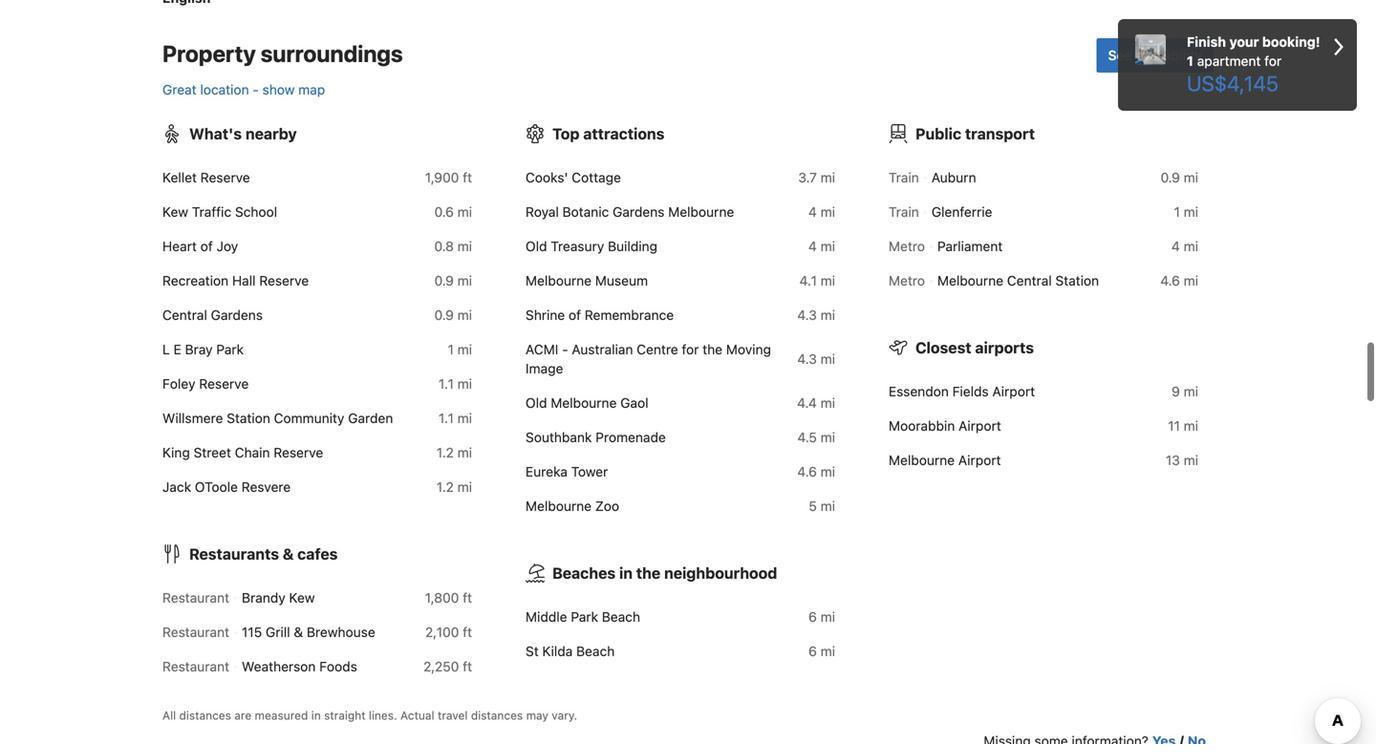 Task type: vqa. For each thing, say whether or not it's contained in the screenshot.


Task type: describe. For each thing, give the bounding box(es) containing it.
115
[[242, 625, 262, 640]]

6 mi for middle park beach
[[809, 609, 836, 625]]

brewhouse
[[307, 625, 375, 640]]

1 horizontal spatial 1 mi
[[1174, 204, 1199, 220]]

shrine
[[526, 307, 565, 323]]

mi for central gardens
[[458, 307, 472, 323]]

11
[[1168, 418, 1181, 434]]

top
[[553, 125, 580, 143]]

mi for l e bray park
[[458, 342, 472, 357]]

lines.
[[369, 709, 397, 723]]

what's nearby
[[189, 125, 297, 143]]

mi for st kilda beach
[[821, 644, 836, 660]]

cooks' cottage
[[526, 170, 621, 185]]

0 vertical spatial gardens
[[613, 204, 665, 220]]

melbourne for melbourne museum
[[526, 273, 592, 289]]

otoole
[[195, 479, 238, 495]]

treasury
[[551, 238, 604, 254]]

see availability button
[[1097, 38, 1214, 73]]

moving
[[726, 342, 771, 357]]

gaol
[[621, 395, 649, 411]]

fields
[[953, 384, 989, 400]]

eureka
[[526, 464, 568, 480]]

0 vertical spatial in
[[619, 564, 633, 583]]

surroundings
[[261, 40, 403, 67]]

cottage
[[572, 170, 621, 185]]

map
[[298, 82, 325, 97]]

mi for acmi - australian centre for the moving image
[[821, 351, 836, 367]]

0.6 mi
[[435, 204, 472, 220]]

grill
[[266, 625, 290, 640]]

115 grill & brewhouse
[[242, 625, 375, 640]]

0 vertical spatial station
[[1056, 273, 1100, 289]]

1.1 for willsmere station community garden
[[439, 411, 454, 426]]

mi for kew traffic school
[[458, 204, 472, 220]]

st kilda beach
[[526, 644, 615, 660]]

great location - show map link
[[163, 82, 325, 97]]

mi for melbourne airport
[[1184, 453, 1199, 468]]

1 vertical spatial central
[[163, 307, 207, 323]]

mi for moorabbin airport
[[1184, 418, 1199, 434]]

nearby
[[246, 125, 297, 143]]

old treasury building
[[526, 238, 658, 254]]

heart
[[163, 238, 197, 254]]

melbourne for melbourne central station
[[938, 273, 1004, 289]]

1 vertical spatial park
[[571, 609, 598, 625]]

6 for middle park beach
[[809, 609, 817, 625]]

melbourne airport
[[889, 453, 1001, 468]]

l e bray park
[[163, 342, 244, 357]]

heart of joy
[[163, 238, 238, 254]]

moorabbin
[[889, 418, 955, 434]]

attractions
[[583, 125, 665, 143]]

0 horizontal spatial gardens
[[211, 307, 263, 323]]

measured
[[255, 709, 308, 723]]

0 horizontal spatial 1
[[448, 342, 454, 357]]

location
[[200, 82, 249, 97]]

1.1 for foley reserve
[[439, 376, 454, 392]]

centre
[[637, 342, 679, 357]]

4.3 mi for shrine of remembrance
[[798, 307, 836, 323]]

old for old melbourne gaol
[[526, 395, 547, 411]]

ft for 1,900 ft
[[463, 170, 472, 185]]

1,900 ft
[[425, 170, 472, 185]]

traffic
[[192, 204, 231, 220]]

13 mi
[[1166, 453, 1199, 468]]

willsmere
[[163, 411, 223, 426]]

ft for 2,250 ft
[[463, 659, 472, 675]]

melbourne for melbourne zoo
[[526, 498, 592, 514]]

joy
[[217, 238, 238, 254]]

1 vertical spatial the
[[636, 564, 661, 583]]

your
[[1230, 34, 1260, 50]]

vary.
[[552, 709, 577, 723]]

l
[[163, 342, 170, 357]]

weatherson
[[242, 659, 316, 675]]

mi for essendon fields airport
[[1184, 384, 1199, 400]]

1.2 mi for king street chain reserve
[[437, 445, 472, 461]]

shrine of remembrance
[[526, 307, 674, 323]]

0 vertical spatial 0.9 mi
[[1161, 170, 1199, 185]]

see availability
[[1109, 47, 1203, 63]]

moorabbin airport
[[889, 418, 1002, 434]]

4.1 mi
[[800, 273, 836, 289]]

museum
[[595, 273, 648, 289]]

4.3 mi for acmi - australian centre for the moving image
[[798, 351, 836, 367]]

neighbourhood
[[664, 564, 778, 583]]

train for auburn
[[889, 170, 919, 185]]

kew traffic school
[[163, 204, 277, 220]]

garden
[[348, 411, 393, 426]]

straight
[[324, 709, 366, 723]]

what's
[[189, 125, 242, 143]]

0.8
[[434, 238, 454, 254]]

metro for parliament
[[889, 238, 925, 254]]

1 distances from the left
[[179, 709, 231, 723]]

9 mi
[[1172, 384, 1199, 400]]

property
[[163, 40, 256, 67]]

beach for st kilda beach
[[577, 644, 615, 660]]

1 vertical spatial &
[[294, 625, 303, 640]]

5
[[809, 498, 817, 514]]

glenferrie
[[932, 204, 993, 220]]

parliament
[[938, 238, 1003, 254]]

jack
[[163, 479, 191, 495]]

acmi - australian centre for the moving image
[[526, 342, 771, 377]]

king
[[163, 445, 190, 461]]

brandy kew
[[242, 590, 315, 606]]

see
[[1109, 47, 1132, 63]]

4.3 for acmi - australian centre for the moving image
[[798, 351, 817, 367]]

ft for 2,100 ft
[[463, 625, 472, 640]]

apartment
[[1198, 53, 1261, 69]]

mi for eureka tower
[[821, 464, 836, 480]]

4.4 mi
[[797, 395, 836, 411]]

show
[[263, 82, 295, 97]]

0.9 for central gardens
[[435, 307, 454, 323]]

beach for middle park beach
[[602, 609, 641, 625]]

0 vertical spatial kew
[[163, 204, 188, 220]]

booking!
[[1263, 34, 1321, 50]]

0 vertical spatial &
[[283, 545, 294, 564]]

building
[[608, 238, 658, 254]]

travel
[[438, 709, 468, 723]]

hall
[[232, 273, 256, 289]]

resvere
[[242, 479, 291, 495]]

mi for melbourne zoo
[[821, 498, 836, 514]]

foods
[[319, 659, 357, 675]]

rightchevron image
[[1335, 33, 1344, 61]]

transport
[[965, 125, 1035, 143]]

mi for king street chain reserve
[[458, 445, 472, 461]]

brandy
[[242, 590, 286, 606]]

mi for royal botanic gardens melbourne
[[821, 204, 836, 220]]

0 vertical spatial 4.6
[[1161, 273, 1181, 289]]

central gardens
[[163, 307, 263, 323]]

ft for 1,800 ft
[[463, 590, 472, 606]]

for inside the acmi - australian centre for the moving image
[[682, 342, 699, 357]]

restaurant for weatherson foods
[[163, 659, 229, 675]]



Task type: locate. For each thing, give the bounding box(es) containing it.
6 mi for st kilda beach
[[809, 644, 836, 660]]

0 vertical spatial 6
[[809, 609, 817, 625]]

2 vertical spatial restaurant
[[163, 659, 229, 675]]

1 horizontal spatial 4.6
[[1161, 273, 1181, 289]]

1 vertical spatial -
[[562, 342, 568, 357]]

us$4,145
[[1187, 71, 1279, 96]]

2 vertical spatial 0.9
[[435, 307, 454, 323]]

train for glenferrie
[[889, 204, 919, 220]]

middle
[[526, 609, 567, 625]]

0 vertical spatial park
[[216, 342, 244, 357]]

restaurants
[[189, 545, 279, 564]]

of left joy
[[200, 238, 213, 254]]

0 horizontal spatial for
[[682, 342, 699, 357]]

finish your booking! 1 apartment for us$4,145
[[1187, 34, 1321, 96]]

melbourne
[[668, 204, 734, 220], [526, 273, 592, 289], [938, 273, 1004, 289], [551, 395, 617, 411], [889, 453, 955, 468], [526, 498, 592, 514]]

2 vertical spatial airport
[[959, 453, 1001, 468]]

of for shrine
[[569, 307, 581, 323]]

airport right fields
[[993, 384, 1036, 400]]

restaurant for brandy kew
[[163, 590, 229, 606]]

3 ft from the top
[[463, 625, 472, 640]]

1 vertical spatial gardens
[[211, 307, 263, 323]]

4
[[809, 204, 817, 220], [809, 238, 817, 254], [1172, 238, 1181, 254]]

1 1.1 mi from the top
[[439, 376, 472, 392]]

old
[[526, 238, 547, 254], [526, 395, 547, 411]]

1 horizontal spatial station
[[1056, 273, 1100, 289]]

0 vertical spatial 1
[[1187, 53, 1194, 69]]

mi for foley reserve
[[458, 376, 472, 392]]

1 vertical spatial airport
[[959, 418, 1002, 434]]

1 horizontal spatial of
[[569, 307, 581, 323]]

1 ft from the top
[[463, 170, 472, 185]]

melbourne museum
[[526, 273, 648, 289]]

in right beaches
[[619, 564, 633, 583]]

0 horizontal spatial the
[[636, 564, 661, 583]]

1,800
[[425, 590, 459, 606]]

1 horizontal spatial 4.6 mi
[[1161, 273, 1199, 289]]

melbourne zoo
[[526, 498, 620, 514]]

1 vertical spatial 0.9
[[435, 273, 454, 289]]

0 horizontal spatial of
[[200, 238, 213, 254]]

train left auburn
[[889, 170, 919, 185]]

restaurant down 'restaurants'
[[163, 590, 229, 606]]

1 old from the top
[[526, 238, 547, 254]]

airport down fields
[[959, 418, 1002, 434]]

1 vertical spatial restaurant
[[163, 625, 229, 640]]

0 vertical spatial central
[[1007, 273, 1052, 289]]

1.1 mi left image on the left
[[439, 376, 472, 392]]

for down "booking!"
[[1265, 53, 1282, 69]]

& right 'grill'
[[294, 625, 303, 640]]

0 vertical spatial -
[[253, 82, 259, 97]]

0.9 mi for recreation hall reserve
[[435, 273, 472, 289]]

4.3 down 4.1 on the right of page
[[798, 307, 817, 323]]

the
[[703, 342, 723, 357], [636, 564, 661, 583]]

1 horizontal spatial park
[[571, 609, 598, 625]]

2 metro from the top
[[889, 273, 925, 289]]

zoo
[[595, 498, 620, 514]]

old for old treasury building
[[526, 238, 547, 254]]

4.3 up 4.4
[[798, 351, 817, 367]]

2 1.2 from the top
[[437, 479, 454, 495]]

old down royal
[[526, 238, 547, 254]]

2 6 from the top
[[809, 644, 817, 660]]

1 vertical spatial station
[[227, 411, 270, 426]]

reserve
[[200, 170, 250, 185], [259, 273, 309, 289], [199, 376, 249, 392], [274, 445, 323, 461]]

4.1
[[800, 273, 817, 289]]

1.2 for jack otoole resvere
[[437, 479, 454, 495]]

0 horizontal spatial distances
[[179, 709, 231, 723]]

1 vertical spatial 1.2 mi
[[437, 479, 472, 495]]

1 train from the top
[[889, 170, 919, 185]]

train
[[889, 170, 919, 185], [889, 204, 919, 220]]

airport for moorabbin airport
[[959, 418, 1002, 434]]

the left "moving" on the right
[[703, 342, 723, 357]]

1.2 for king street chain reserve
[[437, 445, 454, 461]]

3 restaurant from the top
[[163, 659, 229, 675]]

airport for melbourne airport
[[959, 453, 1001, 468]]

ft right 2,100
[[463, 625, 472, 640]]

airport down the moorabbin airport at the bottom right of the page
[[959, 453, 1001, 468]]

1 horizontal spatial the
[[703, 342, 723, 357]]

0 vertical spatial 6 mi
[[809, 609, 836, 625]]

1.1 mi for willsmere station community garden
[[439, 411, 472, 426]]

1 vertical spatial 6
[[809, 644, 817, 660]]

2 4.3 from the top
[[798, 351, 817, 367]]

royal botanic gardens melbourne
[[526, 204, 734, 220]]

6
[[809, 609, 817, 625], [809, 644, 817, 660]]

1 horizontal spatial in
[[619, 564, 633, 583]]

1 vertical spatial metro
[[889, 273, 925, 289]]

0 vertical spatial of
[[200, 238, 213, 254]]

4.3 mi down 4.1 mi
[[798, 307, 836, 323]]

0 horizontal spatial in
[[311, 709, 321, 723]]

0 horizontal spatial station
[[227, 411, 270, 426]]

1.2 mi for jack otoole resvere
[[437, 479, 472, 495]]

0 vertical spatial old
[[526, 238, 547, 254]]

mi for southbank promenade
[[821, 430, 836, 445]]

2 ft from the top
[[463, 590, 472, 606]]

2 horizontal spatial 1
[[1187, 53, 1194, 69]]

1 vertical spatial 4.6
[[798, 464, 817, 480]]

1 horizontal spatial for
[[1265, 53, 1282, 69]]

2 4.3 mi from the top
[[798, 351, 836, 367]]

- inside the acmi - australian centre for the moving image
[[562, 342, 568, 357]]

essendon fields airport
[[889, 384, 1036, 400]]

0 vertical spatial metro
[[889, 238, 925, 254]]

distances right the all
[[179, 709, 231, 723]]

4 for public transport
[[1172, 238, 1181, 254]]

st
[[526, 644, 539, 660]]

park right "bray"
[[216, 342, 244, 357]]

1 restaurant from the top
[[163, 590, 229, 606]]

in left straight
[[311, 709, 321, 723]]

old down image on the left
[[526, 395, 547, 411]]

mi for jack otoole resvere
[[458, 479, 472, 495]]

1 vertical spatial 1.1 mi
[[439, 411, 472, 426]]

1 vertical spatial 6 mi
[[809, 644, 836, 660]]

kew up "115 grill & brewhouse"
[[289, 590, 315, 606]]

1 vertical spatial 1.2
[[437, 479, 454, 495]]

1 vertical spatial 1
[[1174, 204, 1181, 220]]

0 horizontal spatial park
[[216, 342, 244, 357]]

1 horizontal spatial distances
[[471, 709, 523, 723]]

e
[[174, 342, 181, 357]]

2 1.2 mi from the top
[[437, 479, 472, 495]]

2 1.1 from the top
[[439, 411, 454, 426]]

1,900
[[425, 170, 459, 185]]

reserve down the l e bray park
[[199, 376, 249, 392]]

0 vertical spatial beach
[[602, 609, 641, 625]]

4.3 for shrine of remembrance
[[798, 307, 817, 323]]

mi for heart of joy
[[458, 238, 472, 254]]

tower
[[571, 464, 608, 480]]

1 vertical spatial train
[[889, 204, 919, 220]]

1 vertical spatial 0.9 mi
[[435, 273, 472, 289]]

airport
[[993, 384, 1036, 400], [959, 418, 1002, 434], [959, 453, 1001, 468]]

0 vertical spatial for
[[1265, 53, 1282, 69]]

bray
[[185, 342, 213, 357]]

9
[[1172, 384, 1181, 400]]

1.1 mi right the garden in the bottom of the page
[[439, 411, 472, 426]]

0.8 mi
[[434, 238, 472, 254]]

royal
[[526, 204, 559, 220]]

0.9 mi for central gardens
[[435, 307, 472, 323]]

cafes
[[298, 545, 338, 564]]

mi for middle park beach
[[821, 609, 836, 625]]

- right acmi
[[562, 342, 568, 357]]

0 vertical spatial 1.1 mi
[[439, 376, 472, 392]]

recreation hall reserve
[[163, 273, 309, 289]]

0 vertical spatial train
[[889, 170, 919, 185]]

& left cafes
[[283, 545, 294, 564]]

0.9
[[1161, 170, 1181, 185], [435, 273, 454, 289], [435, 307, 454, 323]]

1 vertical spatial for
[[682, 342, 699, 357]]

ft right 2,250
[[463, 659, 472, 675]]

station
[[1056, 273, 1100, 289], [227, 411, 270, 426]]

metro for melbourne central station
[[889, 273, 925, 289]]

0 vertical spatial 1.2 mi
[[437, 445, 472, 461]]

1 4.3 from the top
[[798, 307, 817, 323]]

kellet reserve
[[163, 170, 250, 185]]

kilda
[[543, 644, 573, 660]]

4.5 mi
[[798, 430, 836, 445]]

2,100
[[425, 625, 459, 640]]

restaurants & cafes
[[189, 545, 338, 564]]

1 vertical spatial in
[[311, 709, 321, 723]]

park up st kilda beach
[[571, 609, 598, 625]]

1.1 mi for foley reserve
[[439, 376, 472, 392]]

are
[[235, 709, 252, 723]]

1 1.2 mi from the top
[[437, 445, 472, 461]]

2 train from the top
[[889, 204, 919, 220]]

restaurant left 115
[[163, 625, 229, 640]]

0 vertical spatial the
[[703, 342, 723, 357]]

public
[[916, 125, 962, 143]]

- left show
[[253, 82, 259, 97]]

beach
[[602, 609, 641, 625], [577, 644, 615, 660]]

distances
[[179, 709, 231, 723], [471, 709, 523, 723]]

mi for cooks' cottage
[[821, 170, 836, 185]]

metro up closest
[[889, 273, 925, 289]]

weatherson foods
[[242, 659, 357, 675]]

1 metro from the top
[[889, 238, 925, 254]]

2 distances from the left
[[471, 709, 523, 723]]

promenade
[[596, 430, 666, 445]]

1 vertical spatial 4.6 mi
[[798, 464, 836, 480]]

southbank promenade
[[526, 430, 666, 445]]

king street chain reserve
[[163, 445, 323, 461]]

central up airports
[[1007, 273, 1052, 289]]

1 vertical spatial beach
[[577, 644, 615, 660]]

reserve right hall
[[259, 273, 309, 289]]

0 vertical spatial 4.3 mi
[[798, 307, 836, 323]]

mi for shrine of remembrance
[[821, 307, 836, 323]]

2 old from the top
[[526, 395, 547, 411]]

2 vertical spatial 1
[[448, 342, 454, 357]]

public transport
[[916, 125, 1035, 143]]

recreation
[[163, 273, 229, 289]]

beach down beaches
[[602, 609, 641, 625]]

1 6 from the top
[[809, 609, 817, 625]]

0 horizontal spatial 4.6 mi
[[798, 464, 836, 480]]

for right centre
[[682, 342, 699, 357]]

distances left 'may'
[[471, 709, 523, 723]]

the right beaches
[[636, 564, 661, 583]]

4 ft from the top
[[463, 659, 472, 675]]

old melbourne gaol
[[526, 395, 649, 411]]

6 for st kilda beach
[[809, 644, 817, 660]]

melbourne for melbourne airport
[[889, 453, 955, 468]]

1 horizontal spatial 1
[[1174, 204, 1181, 220]]

central
[[1007, 273, 1052, 289], [163, 307, 207, 323]]

restaurant up the all
[[163, 659, 229, 675]]

auburn
[[932, 170, 977, 185]]

ft right 1,800
[[463, 590, 472, 606]]

melbourne central station
[[938, 273, 1100, 289]]

mi for old treasury building
[[821, 238, 836, 254]]

actual
[[401, 709, 435, 723]]

mi for recreation hall reserve
[[458, 273, 472, 289]]

train left glenferrie
[[889, 204, 919, 220]]

acmi
[[526, 342, 559, 357]]

top attractions
[[553, 125, 665, 143]]

4.6
[[1161, 273, 1181, 289], [798, 464, 817, 480]]

4 mi for top attractions
[[809, 238, 836, 254]]

for
[[1265, 53, 1282, 69], [682, 342, 699, 357]]

0.9 mi
[[1161, 170, 1199, 185], [435, 273, 472, 289], [435, 307, 472, 323]]

1 horizontal spatial -
[[562, 342, 568, 357]]

1 vertical spatial of
[[569, 307, 581, 323]]

4 mi
[[809, 204, 836, 220], [809, 238, 836, 254], [1172, 238, 1199, 254]]

0 horizontal spatial central
[[163, 307, 207, 323]]

gardens up building
[[613, 204, 665, 220]]

4 for top attractions
[[809, 238, 817, 254]]

1 vertical spatial 1 mi
[[448, 342, 472, 357]]

school
[[235, 204, 277, 220]]

australian
[[572, 342, 633, 357]]

mi for willsmere station community garden
[[458, 411, 472, 426]]

1 inside finish your booking! 1 apartment for us$4,145
[[1187, 53, 1194, 69]]

ft right 1,900 on the left of page
[[463, 170, 472, 185]]

0 vertical spatial 4.6 mi
[[1161, 273, 1199, 289]]

1 vertical spatial old
[[526, 395, 547, 411]]

for inside finish your booking! 1 apartment for us$4,145
[[1265, 53, 1282, 69]]

of for heart
[[200, 238, 213, 254]]

4 mi for public transport
[[1172, 238, 1199, 254]]

may
[[526, 709, 549, 723]]

beach down middle park beach
[[577, 644, 615, 660]]

1,800 ft
[[425, 590, 472, 606]]

0 horizontal spatial -
[[253, 82, 259, 97]]

restaurant for 115 grill & brewhouse
[[163, 625, 229, 640]]

kew up heart
[[163, 204, 188, 220]]

1 horizontal spatial kew
[[289, 590, 315, 606]]

mi for old melbourne gaol
[[821, 395, 836, 411]]

0 vertical spatial airport
[[993, 384, 1036, 400]]

4.3 mi up 4.4 mi
[[798, 351, 836, 367]]

mi for melbourne museum
[[821, 273, 836, 289]]

of right shrine
[[569, 307, 581, 323]]

0 vertical spatial 0.9
[[1161, 170, 1181, 185]]

chain
[[235, 445, 270, 461]]

2 vertical spatial 0.9 mi
[[435, 307, 472, 323]]

0 vertical spatial 1 mi
[[1174, 204, 1199, 220]]

1 1.1 from the top
[[439, 376, 454, 392]]

remembrance
[[585, 307, 674, 323]]

2 1.1 mi from the top
[[439, 411, 472, 426]]

closest airports
[[916, 339, 1034, 357]]

1 vertical spatial 1.1
[[439, 411, 454, 426]]

1 horizontal spatial central
[[1007, 273, 1052, 289]]

willsmere station community garden
[[163, 411, 393, 426]]

1 1.2 from the top
[[437, 445, 454, 461]]

2 restaurant from the top
[[163, 625, 229, 640]]

reserve down community on the bottom left
[[274, 445, 323, 461]]

0 vertical spatial restaurant
[[163, 590, 229, 606]]

0 vertical spatial 4.3
[[798, 307, 817, 323]]

2 6 mi from the top
[[809, 644, 836, 660]]

southbank
[[526, 430, 592, 445]]

3.7
[[799, 170, 817, 185]]

0 horizontal spatial 4.6
[[798, 464, 817, 480]]

1 vertical spatial 4.3 mi
[[798, 351, 836, 367]]

gardens down recreation hall reserve
[[211, 307, 263, 323]]

reserve up kew traffic school
[[200, 170, 250, 185]]

1 6 mi from the top
[[809, 609, 836, 625]]

1 vertical spatial kew
[[289, 590, 315, 606]]

1 4.3 mi from the top
[[798, 307, 836, 323]]

0.9 for recreation hall reserve
[[435, 273, 454, 289]]

1 vertical spatial 4.3
[[798, 351, 817, 367]]

0 horizontal spatial 1 mi
[[448, 342, 472, 357]]

image
[[526, 361, 563, 377]]

ft
[[463, 170, 472, 185], [463, 590, 472, 606], [463, 625, 472, 640], [463, 659, 472, 675]]

beaches in the neighbourhood
[[553, 564, 778, 583]]

metro left 'parliament'
[[889, 238, 925, 254]]

0 vertical spatial 1.2
[[437, 445, 454, 461]]

the inside the acmi - australian centre for the moving image
[[703, 342, 723, 357]]

0 vertical spatial 1.1
[[439, 376, 454, 392]]

gardens
[[613, 204, 665, 220], [211, 307, 263, 323]]

central up "e"
[[163, 307, 207, 323]]

0 horizontal spatial kew
[[163, 204, 188, 220]]

1 horizontal spatial gardens
[[613, 204, 665, 220]]

jack otoole resvere
[[163, 479, 291, 495]]



